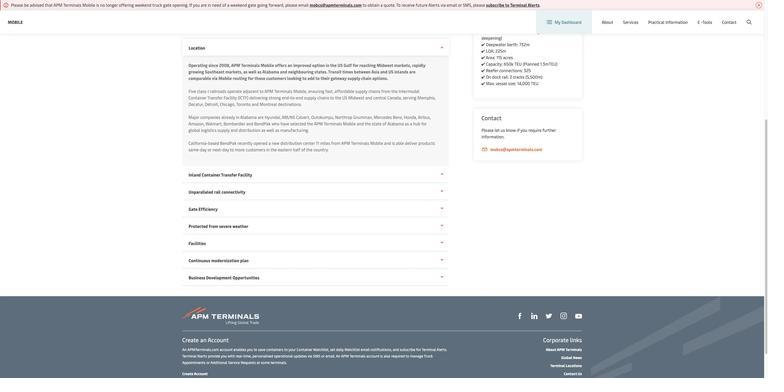 Task type: locate. For each thing, give the bounding box(es) containing it.
subscribe
[[486, 2, 504, 8], [400, 348, 415, 353]]

0 vertical spatial customers
[[266, 75, 286, 81]]

for right 'gulf'
[[353, 62, 359, 68]]

terminals inside operating since 2008, apm terminals mobile offers an improved option in the us gulf for reaching midwest markets, rapidly growing southeast markets, as well as alabama and neighbouring states. transit times between asia and us inlands are comparable via mobile routing for those customers looking to add to their gateway supply chain options.
[[241, 62, 260, 68]]

gate right truck
[[163, 2, 171, 8]]

to down fast,
[[330, 95, 334, 101]]

to left 'more' on the left
[[230, 147, 234, 153]]

1 horizontal spatial contact
[[564, 372, 577, 377]]

global inside global menu button
[[664, 15, 676, 21]]

0 horizontal spatial teu
[[514, 61, 522, 67]]

please let us know if you require further information.
[[482, 128, 556, 140]]

apm inside operating since 2008, apm terminals mobile offers an improved option in the us gulf for reaching midwest markets, rapidly growing southeast markets, as well as alabama and neighbouring states. transit times between asia and us inlands are comparable via mobile routing for those customers looking to add to their gateway supply chain options.
[[231, 62, 240, 68]]

enables
[[234, 348, 246, 353]]

from up central
[[381, 88, 391, 94]]

connections:
[[499, 68, 523, 73]]

for inside 'an apmterminals.com account enables you to save containers to your container watchlist, set daily watchlist email notifications, and subscribe for terminal alerts. terminal alerts provide you with real-time, personalised operational updates via sms or email. an apm terminals account is also required to manage truck appointments or additional service requests at some terminals.'
[[416, 348, 421, 353]]

1 horizontal spatial please
[[473, 2, 485, 8]]

alerts down apmterminals.com
[[197, 354, 207, 359]]

improved
[[293, 62, 311, 68]]

in inside – as well as regional rail capacity that is not available in other areas of north america – we connect the heart of the us to the rest of the world, with an unprecedented connectivity between sea, road and rail.
[[303, 3, 307, 9]]

terminal locations
[[550, 364, 582, 369]]

alerts right future on the right of page
[[428, 2, 440, 8]]

2 horizontal spatial well
[[267, 128, 274, 133]]

and inside – as well as regional rail capacity that is not available in other areas of north america – we connect the heart of the us to the rest of the world, with an unprecedented connectivity between sea, road and rail.
[[313, 9, 321, 15]]

gate
[[189, 207, 198, 212]]

apm down outokumpu, at top left
[[314, 121, 323, 127]]

from right miles
[[331, 141, 340, 146]]

1 vertical spatial account
[[366, 354, 379, 359]]

options.
[[372, 75, 388, 81]]

in
[[208, 2, 211, 8], [303, 3, 307, 9], [326, 62, 329, 68], [236, 115, 239, 120], [266, 147, 270, 153]]

watchlist
[[345, 348, 360, 353]]

terminals inside major companies already in alabama are hyundai, am/ns calvert, outokumpu, northrop grumman, mercedes benz, honda, airbus, amazon, walmart, bombardier and bendpak who have selected the apm terminals mobile and the state of alabama as a hub for global logistics supply and distribution as well as manufacturing.
[[324, 121, 342, 127]]

terminals inside california-based bendpak recently opened a new distribution center 11 miles from apm terminals mobile and is able deliver products same-day or next-day to more customers in the eastern half of the country.
[[351, 141, 369, 146]]

between up chain
[[354, 69, 371, 75]]

delivering
[[249, 95, 268, 101]]

1 vertical spatial bendpak
[[220, 141, 237, 146]]

distribution inside california-based bendpak recently opened a new distribution center 11 miles from apm terminals mobile and is able deliver products same-day or next-day to more customers in the eastern half of the country.
[[280, 141, 302, 146]]

email inside 'an apmterminals.com account enables you to save containers to your container watchlist, set daily watchlist email notifications, and subscribe for terminal alerts. terminal alerts provide you with real-time, personalised operational updates via sms or email. an apm terminals account is also required to manage truck appointments or additional service requests at some terminals.'
[[361, 348, 370, 353]]

create for create an account
[[182, 337, 199, 345]]

same-
[[189, 147, 200, 153]]

future
[[416, 2, 428, 8]]

apm right advised
[[53, 2, 62, 8]]

2 vertical spatial from
[[209, 224, 218, 230]]

day down california-
[[200, 147, 207, 153]]

based
[[208, 141, 219, 146]]

global for global menu
[[664, 15, 676, 21]]

mobcs@apmterminals.com link
[[310, 2, 362, 8], [482, 147, 574, 153]]

to left save
[[254, 348, 257, 353]]

transfer inside five class-i railroads operate adjacent to apm terminals mobile, ensuring fast, affordable supply chains from the intermodal container transfer facility (ictf) delivering strong end-to-end supply chains to the us midwest and central canada, serving memphis, decatur, detroit, chicago, toronto and montreal destinations.
[[207, 95, 223, 101]]

alabama down toronto
[[240, 115, 257, 120]]

7 ✔ from the top
[[482, 68, 485, 73]]

well left regional
[[209, 3, 217, 9]]

0 horizontal spatial email
[[298, 2, 309, 8]]

offering up heart
[[393, 0, 408, 2]]

mobile inside california-based bendpak recently opened a new distribution center 11 miles from apm terminals mobile and is able deliver products same-day or next-day to more customers in the eastern half of the country.
[[370, 141, 383, 146]]

terminal up truck
[[422, 348, 436, 353]]

✔ left the area:
[[482, 55, 485, 60]]

1 please from the left
[[285, 2, 297, 8]]

– left we
[[364, 3, 366, 9]]

gate
[[163, 2, 171, 8], [248, 2, 256, 8]]

already
[[221, 115, 235, 120]]

midwest inside five class-i railroads operate adjacent to apm terminals mobile, ensuring fast, affordable supply chains from the intermodal container transfer facility (ictf) delivering strong end-to-end supply chains to the us midwest and central canada, serving memphis, decatur, detroit, chicago, toronto and montreal destinations.
[[348, 95, 364, 101]]

2 horizontal spatial alabama
[[387, 121, 404, 127]]

memphis,
[[417, 95, 436, 101]]

and down 'delivering'
[[252, 101, 259, 107]]

customers down offers
[[266, 75, 286, 81]]

0 horizontal spatial gate
[[163, 2, 171, 8]]

a inside california-based bendpak recently opened a new distribution center 11 miles from apm terminals mobile and is able deliver products same-day or next-day to more customers in the eastern half of the country.
[[269, 141, 271, 146]]

rail.
[[321, 9, 329, 15]]

contact us
[[564, 372, 582, 377]]

please up sea,
[[285, 2, 297, 8]]

2 day from the left
[[222, 147, 229, 153]]

acres
[[503, 55, 513, 60]]

0 vertical spatial subscribe
[[486, 2, 504, 8]]

instagram image
[[560, 313, 567, 320]]

terminal up panamax at the right of page
[[510, 2, 527, 8]]

are up world,
[[201, 2, 207, 8]]

1 vertical spatial container
[[202, 172, 220, 178]]

capacity:
[[486, 61, 503, 67]]

facebook image
[[517, 314, 523, 320]]

in right option
[[326, 62, 329, 68]]

connectivity down inland container transfer facility
[[221, 189, 245, 195]]

1 horizontal spatial between
[[354, 69, 371, 75]]

0 vertical spatial alabama
[[262, 69, 279, 75]]

supply down walmart,
[[218, 128, 230, 133]]

are inside operating since 2008, apm terminals mobile offers an improved option in the us gulf for reaching midwest markets, rapidly growing southeast markets, as well as alabama and neighbouring states. transit times between asia and us inlands are comparable via mobile routing for those customers looking to add to their gateway supply chain options.
[[409, 69, 416, 75]]

chicago,
[[220, 101, 235, 107]]

9 ✔ from the top
[[482, 81, 485, 86]]

provide
[[208, 354, 220, 359]]

2 vertical spatial well
[[267, 128, 274, 133]]

an apmterminals.com account enables you to save containers to your container watchlist, set daily watchlist email notifications, and subscribe for terminal alerts. terminal alerts provide you with real-time, personalised operational updates via sms or email. an apm terminals account is also required to manage truck appointments or additional service requests at some terminals.
[[182, 348, 447, 366]]

am/ns
[[282, 115, 295, 120]]

1 horizontal spatial midwest
[[377, 62, 393, 68]]

with inside 'an apmterminals.com account enables you to save containers to your container watchlist, set daily watchlist email notifications, and subscribe for terminal alerts. terminal alerts provide you with real-time, personalised operational updates via sms or email. an apm terminals account is also required to manage truck appointments or additional service requests at some terminals.'
[[228, 354, 235, 359]]

is left not
[[273, 3, 276, 9]]

transfer
[[207, 95, 223, 101], [221, 172, 237, 178]]

325
[[524, 68, 531, 73]]

via inside operating since 2008, apm terminals mobile offers an improved option in the us gulf for reaching midwest markets, rapidly growing southeast markets, as well as alabama and neighbouring states. transit times between asia and us inlands are comparable via mobile routing for those customers looking to add to their gateway supply chain options.
[[212, 75, 218, 81]]

teu down (5,500m)
[[531, 81, 538, 86]]

and inside california-based bendpak recently opened a new distribution center 11 miles from apm terminals mobile and is able deliver products same-day or next-day to more customers in the eastern half of the country.
[[384, 141, 391, 146]]

2 horizontal spatial email
[[447, 2, 457, 8]]

about for about apm terminals
[[546, 348, 556, 353]]

and inside 'an apmterminals.com account enables you to save containers to your container watchlist, set daily watchlist email notifications, and subscribe for terminal alerts. terminal alerts provide you with real-time, personalised operational updates via sms or email. an apm terminals account is also required to manage truck appointments or additional service requests at some terminals.'
[[393, 348, 399, 353]]

2 vertical spatial alabama
[[387, 121, 404, 127]]

supply down times
[[348, 75, 360, 81]]

0 vertical spatial with
[[208, 9, 217, 15]]

0 horizontal spatial mobcs@apmterminals.com link
[[310, 2, 362, 8]]

1 vertical spatial via
[[212, 75, 218, 81]]

of right half
[[301, 147, 305, 153]]

0 horizontal spatial midwest
[[348, 95, 364, 101]]

of inside major companies already in alabama are hyundai, am/ns calvert, outokumpu, northrop grumman, mercedes benz, honda, airbus, amazon, walmart, bombardier and bendpak who have selected the apm terminals mobile and the state of alabama as a hub for global logistics supply and distribution as well as manufacturing.
[[383, 121, 387, 127]]

and up options.
[[380, 69, 388, 75]]

between inside – as well as regional rail capacity that is not available in other areas of north america – we connect the heart of the us to the rest of the world, with an unprecedented connectivity between sea, road and rail.
[[278, 9, 294, 15]]

e
[[698, 19, 700, 25]]

in inside california-based bendpak recently opened a new distribution center 11 miles from apm terminals mobile and is able deliver products same-day or next-day to more customers in the eastern half of the country.
[[266, 147, 270, 153]]

1 vertical spatial transfer
[[221, 172, 237, 178]]

connect
[[374, 3, 389, 9]]

a left new
[[269, 141, 271, 146]]

✔ left max.
[[482, 81, 485, 86]]

from left severe
[[209, 224, 218, 230]]

0 vertical spatial rail
[[240, 3, 246, 9]]

0 horizontal spatial subscribe
[[400, 348, 415, 353]]

northrop
[[335, 115, 352, 120]]

my
[[555, 19, 561, 25]]

rail up the unprecedented
[[240, 3, 246, 9]]

1 vertical spatial mobcs@apmterminals.com
[[490, 147, 542, 152]]

an up 'appointments' on the bottom of page
[[182, 348, 187, 353]]

✔ down deepening)
[[482, 42, 485, 47]]

create account link
[[182, 372, 208, 377]]

2 vertical spatial container
[[297, 348, 312, 353]]

and down bombardier
[[231, 128, 238, 133]]

0 vertical spatial container
[[189, 95, 206, 101]]

bendpak inside major companies already in alabama are hyundai, am/ns calvert, outokumpu, northrop grumman, mercedes benz, honda, airbus, amazon, walmart, bombardier and bendpak who have selected the apm terminals mobile and the state of alabama as a hub for global logistics supply and distribution as well as manufacturing.
[[254, 121, 271, 127]]

0 horizontal spatial bendpak
[[220, 141, 237, 146]]

to down integrated
[[427, 3, 431, 9]]

0 horizontal spatial distribution
[[239, 128, 260, 133]]

of
[[222, 2, 226, 8], [330, 3, 334, 9], [408, 3, 413, 9], [182, 9, 186, 15], [383, 121, 387, 127], [301, 147, 305, 153]]

8 ✔ from the top
[[482, 74, 485, 80]]

3 ✔ from the top
[[482, 42, 485, 47]]

1 horizontal spatial weekend
[[230, 2, 247, 8]]

contact
[[722, 19, 737, 25], [482, 114, 502, 122], [564, 372, 577, 377]]

an inside – as well as regional rail capacity that is not available in other areas of north america – we connect the heart of the us to the rest of the world, with an unprecedented connectivity between sea, road and rail.
[[217, 9, 222, 15]]

supply
[[348, 75, 360, 81], [355, 88, 368, 94], [304, 95, 316, 101], [218, 128, 230, 133]]

2 vertical spatial are
[[258, 115, 264, 120]]

1 horizontal spatial are
[[258, 115, 264, 120]]

distribution
[[239, 128, 260, 133], [280, 141, 302, 146]]

– up world,
[[201, 3, 203, 9]]

0 horizontal spatial with
[[208, 9, 217, 15]]

please
[[285, 2, 297, 8], [473, 2, 485, 8]]

0 horizontal spatial offering
[[119, 2, 134, 8]]

close alert image
[[756, 2, 762, 8]]

the up transit
[[330, 62, 337, 68]]

container up updates
[[297, 348, 312, 353]]

area:
[[486, 55, 495, 60]]

115
[[497, 55, 502, 60]]

offering inside , offering integrated logistics)
[[393, 0, 408, 2]]

terminal locations link
[[550, 364, 582, 369]]

times
[[342, 69, 353, 75]]

1 horizontal spatial day
[[222, 147, 229, 153]]

terminal up 'appointments' on the bottom of page
[[182, 354, 196, 359]]

to left manage at the right bottom of the page
[[406, 354, 409, 359]]

to
[[363, 2, 367, 8], [505, 2, 509, 8], [427, 3, 431, 9], [302, 75, 307, 81], [316, 75, 320, 81], [260, 88, 264, 94], [330, 95, 334, 101], [230, 147, 234, 153], [254, 348, 257, 353], [284, 348, 288, 353], [406, 354, 409, 359]]

apm inside 'an apmterminals.com account enables you to save containers to your container watchlist, set daily watchlist email notifications, and subscribe for terminal alerts. terminal alerts provide you with real-time, personalised operational updates via sms or email. an apm terminals account is also required to manage truck appointments or additional service requests at some terminals.'
[[341, 354, 349, 359]]

please inside please let us know if you require further information.
[[482, 128, 494, 133]]

reach
[[500, 22, 510, 28]]

location up operating
[[189, 45, 205, 51]]

1 vertical spatial from
[[331, 141, 340, 146]]

1 horizontal spatial customers
[[266, 75, 286, 81]]

about apm terminals link
[[546, 348, 582, 353]]

0 vertical spatial well
[[209, 3, 217, 9]]

/
[[723, 15, 725, 21]]

create down 'appointments' on the bottom of page
[[182, 372, 193, 377]]

0 vertical spatial about
[[602, 19, 613, 25]]

those
[[254, 75, 265, 81]]

chains up central
[[369, 88, 380, 94]]

1 horizontal spatial global
[[664, 15, 676, 21]]

an down the need
[[217, 9, 222, 15]]

unprecedented
[[223, 9, 252, 15]]

apmt footer logo image
[[182, 307, 259, 326]]

0 vertical spatial account
[[739, 15, 754, 21]]

dashboard
[[562, 19, 582, 25]]

of down the mercedes
[[383, 121, 387, 127]]

the left rest
[[432, 3, 438, 9]]

1 horizontal spatial that
[[264, 3, 272, 9]]

markets, up routing
[[225, 69, 242, 75]]

please up information.
[[482, 128, 494, 133]]

and left able
[[384, 141, 391, 146]]

us inside – as well as regional rail capacity that is not available in other areas of north america – we connect the heart of the us to the rest of the world, with an unprecedented connectivity between sea, road and rail.
[[421, 3, 426, 9]]

of inside california-based bendpak recently opened a new distribution center 11 miles from apm terminals mobile and is able deliver products same-day or next-day to more customers in the eastern half of the country.
[[301, 147, 305, 153]]

0 vertical spatial between
[[278, 9, 294, 15]]

for
[[353, 62, 359, 68], [248, 75, 254, 81], [421, 121, 427, 127], [416, 348, 421, 353]]

4 ✔ from the top
[[482, 48, 485, 54]]

railroads
[[210, 88, 226, 94]]

2 horizontal spatial –
[[550, 16, 553, 21]]

an down daily at the left bottom of the page
[[336, 354, 340, 359]]

linkedin image
[[531, 314, 538, 320]]

1 horizontal spatial well
[[248, 69, 256, 75]]

apm down daily at the left bottom of the page
[[341, 354, 349, 359]]

container inside dropdown button
[[202, 172, 220, 178]]

an inside operating since 2008, apm terminals mobile offers an improved option in the us gulf for reaching midwest markets, rapidly growing southeast markets, as well as alabama and neighbouring states. transit times between asia and us inlands are comparable via mobile routing for those customers looking to add to their gateway supply chain options.
[[288, 62, 292, 68]]

0 horizontal spatial an
[[182, 348, 187, 353]]

2 horizontal spatial contact
[[722, 19, 737, 25]]

1 horizontal spatial distribution
[[280, 141, 302, 146]]

us
[[421, 3, 426, 9], [338, 62, 343, 68], [388, 69, 394, 75], [342, 95, 347, 101]]

1 vertical spatial an
[[288, 62, 292, 68]]

1 vertical spatial global
[[561, 356, 572, 361]]

✔ left 'capacity:'
[[482, 61, 485, 67]]

to left add
[[302, 75, 307, 81]]

account inside login / create account link
[[739, 15, 754, 21]]

you right the if
[[521, 128, 527, 133]]

not
[[277, 3, 284, 9]]

0 horizontal spatial an
[[200, 337, 207, 345]]

0 horizontal spatial connectivity
[[221, 189, 245, 195]]

1 horizontal spatial markets,
[[394, 62, 411, 68]]

serving
[[403, 95, 416, 101]]

2 horizontal spatial from
[[381, 88, 391, 94]]

1 vertical spatial location
[[189, 45, 205, 51]]

protected from severe weather
[[189, 224, 248, 230]]

1 horizontal spatial about
[[602, 19, 613, 25]]

apm right miles
[[341, 141, 350, 146]]

0 horizontal spatial from
[[209, 224, 218, 230]]

1 horizontal spatial teu
[[531, 81, 538, 86]]

an
[[217, 9, 222, 15], [288, 62, 292, 68], [200, 337, 207, 345]]

1 horizontal spatial offering
[[393, 0, 408, 2]]

that
[[45, 2, 53, 8], [264, 3, 272, 9]]

with inside – as well as regional rail capacity that is not available in other areas of north america – we connect the heart of the us to the rest of the world, with an unprecedented connectivity between sea, road and rail.
[[208, 9, 217, 15]]

✔ left loa:
[[482, 48, 485, 54]]

contact us link
[[564, 372, 582, 377]]

is inside california-based bendpak recently opened a new distribution center 11 miles from apm terminals mobile and is able deliver products same-day or next-day to more customers in the eastern half of the country.
[[392, 141, 395, 146]]

container up decatur,
[[189, 95, 206, 101]]

1 horizontal spatial an
[[217, 9, 222, 15]]

1 vertical spatial between
[[354, 69, 371, 75]]

between inside operating since 2008, apm terminals mobile offers an improved option in the us gulf for reaching midwest markets, rapidly growing southeast markets, as well as alabama and neighbouring states. transit times between asia and us inlands are comparable via mobile routing for those customers looking to add to their gateway supply chain options.
[[354, 69, 371, 75]]

account
[[739, 15, 754, 21], [208, 337, 229, 345], [194, 372, 208, 377]]

at
[[257, 361, 260, 366]]

facility
[[224, 95, 237, 101], [238, 172, 252, 178]]

in up 'road'
[[303, 3, 307, 9]]

2 vertical spatial account
[[194, 372, 208, 377]]

1 horizontal spatial rail
[[240, 3, 246, 9]]

and down offers
[[280, 69, 287, 75]]

the down new
[[271, 147, 277, 153]]

create up apmterminals.com
[[182, 337, 199, 345]]

0 vertical spatial distribution
[[239, 128, 260, 133]]

amazon,
[[189, 121, 205, 127]]

with down the need
[[208, 9, 217, 15]]

alerts inside 'an apmterminals.com account enables you to save containers to your container watchlist, set daily watchlist email notifications, and subscribe for terminal alerts. terminal alerts provide you with real-time, personalised operational updates via sms or email. an apm terminals account is also required to manage truck appointments or additional service requests at some terminals.'
[[197, 354, 207, 359]]

a left hub
[[410, 121, 412, 127]]

via left 'sms'
[[308, 354, 312, 359]]

email
[[298, 2, 309, 8], [447, 2, 457, 8], [361, 348, 370, 353]]

development
[[206, 275, 232, 281]]

0 vertical spatial account
[[220, 348, 233, 353]]

distribution inside major companies already in alabama are hyundai, am/ns calvert, outokumpu, northrop grumman, mercedes benz, honda, airbus, amazon, walmart, bombardier and bendpak who have selected the apm terminals mobile and the state of alabama as a hub for global logistics supply and distribution as well as manufacturing.
[[239, 128, 260, 133]]

0 horizontal spatial between
[[278, 9, 294, 15]]

of right the need
[[222, 2, 226, 8]]

facility down 'more' on the left
[[238, 172, 252, 178]]

1 vertical spatial with
[[228, 354, 235, 359]]

are
[[201, 2, 207, 8], [409, 69, 416, 75], [258, 115, 264, 120]]

0 vertical spatial global
[[664, 15, 676, 21]]

alabama down benz,
[[387, 121, 404, 127]]

0 horizontal spatial alabama
[[240, 115, 257, 120]]

mobcs@apmterminals.com down please let us know if you require further information.
[[490, 147, 542, 152]]

customers inside operating since 2008, apm terminals mobile offers an improved option in the us gulf for reaching midwest markets, rapidly growing southeast markets, as well as alabama and neighbouring states. transit times between asia and us inlands are comparable via mobile routing for those customers looking to add to their gateway supply chain options.
[[266, 75, 286, 81]]

0 vertical spatial mobcs@apmterminals.com link
[[310, 2, 362, 8]]

for inside major companies already in alabama are hyundai, am/ns calvert, outokumpu, northrop grumman, mercedes benz, honda, airbus, amazon, walmart, bombardier and bendpak who have selected the apm terminals mobile and the state of alabama as a hub for global logistics supply and distribution as well as manufacturing.
[[421, 121, 427, 127]]

offering right longer
[[119, 2, 134, 8]]

mobcs@apmterminals.com link up 'rail.' in the left of the page
[[310, 2, 362, 8]]

1 vertical spatial connectivity
[[221, 189, 245, 195]]

connectivity
[[253, 9, 277, 15], [221, 189, 245, 195]]

well up "those"
[[248, 69, 256, 75]]

well inside operating since 2008, apm terminals mobile offers an improved option in the us gulf for reaching midwest markets, rapidly growing southeast markets, as well as alabama and neighbouring states. transit times between asia and us inlands are comparable via mobile routing for those customers looking to add to their gateway supply chain options.
[[248, 69, 256, 75]]

are left hyundai,
[[258, 115, 264, 120]]

1 horizontal spatial connectivity
[[253, 9, 277, 15]]

0 vertical spatial contact
[[722, 19, 737, 25]]

0 vertical spatial chains
[[369, 88, 380, 94]]

is left able
[[392, 141, 395, 146]]

1 vertical spatial create
[[182, 337, 199, 345]]

distribution up recently
[[239, 128, 260, 133]]

5 ✔ from the top
[[482, 55, 485, 60]]

from inside california-based bendpak recently opened a new distribution center 11 miles from apm terminals mobile and is able deliver products same-day or next-day to more customers in the eastern half of the country.
[[331, 141, 340, 146]]

supply inside operating since 2008, apm terminals mobile offers an improved option in the us gulf for reaching midwest markets, rapidly growing southeast markets, as well as alabama and neighbouring states. transit times between asia and us inlands are comparable via mobile routing for those customers looking to add to their gateway supply chain options.
[[348, 75, 360, 81]]

– inside ✔ 4 super post panamax sts cranes – 23 container reach ✔ draft: 13.7m (15.2m following channel deepening) ✔ deepwater berth: 732m ✔ loa: 225m ✔ area: 115 acres ✔ capacity: 650k teu (planned 1.3mteu) ✔ reefer connections: 325 ✔ on dock rail: 2 tracks (5,500m) ✔ max. vessel size: 14,000 teu
[[550, 16, 553, 21]]

benz,
[[393, 115, 403, 120]]

rail inside – as well as regional rail capacity that is not available in other areas of north america – we connect the heart of the us to the rest of the world, with an unprecedented connectivity between sea, road and rail.
[[240, 3, 246, 9]]

0 vertical spatial mobcs@apmterminals.com
[[310, 2, 362, 8]]

– left 23 at top
[[550, 16, 553, 21]]

major
[[189, 115, 199, 120]]

1 vertical spatial distribution
[[280, 141, 302, 146]]

size:
[[508, 81, 516, 86]]

0 horizontal spatial via
[[212, 75, 218, 81]]

contact button
[[722, 10, 737, 34]]

selected
[[290, 121, 306, 127]]

0 horizontal spatial rail
[[214, 189, 221, 195]]

for up manage at the right bottom of the page
[[416, 348, 421, 353]]

✔ left the reefer
[[482, 68, 485, 73]]

apm inside major companies already in alabama are hyundai, am/ns calvert, outokumpu, northrop grumman, mercedes benz, honda, airbus, amazon, walmart, bombardier and bendpak who have selected the apm terminals mobile and the state of alabama as a hub for global logistics supply and distribution as well as manufacturing.
[[314, 121, 323, 127]]

1 vertical spatial about
[[546, 348, 556, 353]]

manage
[[410, 354, 423, 359]]

is
[[96, 2, 99, 8], [273, 3, 276, 9], [392, 141, 395, 146], [380, 354, 383, 359]]

us down integrated
[[421, 3, 426, 9]]

well
[[209, 3, 217, 9], [248, 69, 256, 75], [267, 128, 274, 133]]

1 vertical spatial an
[[336, 354, 340, 359]]

watchlist,
[[313, 348, 329, 353]]

subscribe up manage at the right bottom of the page
[[400, 348, 415, 353]]

1 vertical spatial are
[[409, 69, 416, 75]]

1 horizontal spatial location
[[631, 15, 647, 21]]

1 horizontal spatial bendpak
[[254, 121, 271, 127]]

in inside major companies already in alabama are hyundai, am/ns calvert, outokumpu, northrop grumman, mercedes benz, honda, airbus, amazon, walmart, bombardier and bendpak who have selected the apm terminals mobile and the state of alabama as a hub for global logistics supply and distribution as well as manufacturing.
[[236, 115, 239, 120]]

day left 'more' on the left
[[222, 147, 229, 153]]

global
[[189, 128, 200, 133]]

information
[[666, 19, 688, 25]]

container inside 'an apmterminals.com account enables you to save containers to your container watchlist, set daily watchlist email notifications, and subscribe for terminal alerts. terminal alerts provide you with real-time, personalised operational updates via sms or email. an apm terminals account is also required to manage truck appointments or additional service requests at some terminals.'
[[297, 348, 312, 353]]

1 vertical spatial contact
[[482, 114, 502, 122]]

that left not
[[264, 3, 272, 9]]

a inside major companies already in alabama are hyundai, am/ns calvert, outokumpu, northrop grumman, mercedes benz, honda, airbus, amazon, walmart, bombardier and bendpak who have selected the apm terminals mobile and the state of alabama as a hub for global logistics supply and distribution as well as manufacturing.
[[410, 121, 412, 127]]

about
[[602, 19, 613, 25], [546, 348, 556, 353]]

1 vertical spatial please
[[482, 128, 494, 133]]

0 vertical spatial an
[[182, 348, 187, 353]]

1.3mteu)
[[540, 61, 558, 67]]

services button
[[623, 10, 638, 34]]

as left regional
[[218, 3, 222, 9]]



Task type: vqa. For each thing, say whether or not it's contained in the screenshot.
650k
yes



Task type: describe. For each thing, give the bounding box(es) containing it.
0 vertical spatial markets,
[[394, 62, 411, 68]]

container inside five class-i railroads operate adjacent to apm terminals mobile, ensuring fast, affordable supply chains from the intermodal container transfer facility (ictf) delivering strong end-to-end supply chains to the us midwest and central canada, serving memphis, decatur, detroit, chicago, toronto and montreal destinations.
[[189, 95, 206, 101]]

hub
[[413, 121, 420, 127]]

as down honda,
[[405, 121, 409, 127]]

channel
[[541, 29, 555, 34]]

via inside 'an apmterminals.com account enables you to save containers to your container watchlist, set daily watchlist email notifications, and subscribe for terminal alerts. terminal alerts provide you with real-time, personalised operational updates via sms or email. an apm terminals account is also required to manage truck appointments or additional service requests at some terminals.'
[[308, 354, 312, 359]]

the up canada,
[[392, 88, 398, 94]]

heart
[[397, 3, 408, 9]]

alabama inside operating since 2008, apm terminals mobile offers an improved option in the us gulf for reaching midwest markets, rapidly growing southeast markets, as well as alabama and neighbouring states. transit times between asia and us inlands are comparable via mobile routing for those customers looking to add to their gateway supply chain options.
[[262, 69, 279, 75]]

capacity
[[247, 3, 263, 9]]

gate efficiency button
[[182, 201, 449, 218]]

quote. to
[[384, 2, 401, 8]]

the down logistics)
[[187, 9, 194, 15]]

1 vertical spatial teu
[[531, 81, 538, 86]]

you right if
[[193, 2, 200, 8]]

e -tools button
[[698, 10, 712, 34]]

the down integrated
[[413, 3, 420, 9]]

reefer
[[486, 68, 498, 73]]

corporate links
[[543, 337, 582, 345]]

location element
[[182, 56, 449, 166]]

to up 'delivering'
[[260, 88, 264, 94]]

rail inside "dropdown button"
[[214, 189, 221, 195]]

of right areas in the left of the page
[[330, 3, 334, 9]]

advised
[[30, 2, 44, 8]]

the down calvert,
[[307, 121, 313, 127]]

transfer inside dropdown button
[[221, 172, 237, 178]]

you inside please let us know if you require further information.
[[521, 128, 527, 133]]

us left 'gulf'
[[338, 62, 343, 68]]

or inside california-based bendpak recently opened a new distribution center 11 miles from apm terminals mobile and is able deliver products same-day or next-day to more customers in the eastern half of the country.
[[208, 147, 212, 153]]

you up additional
[[221, 354, 227, 359]]

inland container transfer facility button
[[182, 166, 449, 183]]

practical
[[648, 19, 665, 25]]

as up "those"
[[257, 69, 262, 75]]

23
[[554, 16, 558, 21]]

1 day from the left
[[200, 147, 207, 153]]

five
[[189, 88, 196, 94]]

0 horizontal spatial account
[[220, 348, 233, 353]]

opening.
[[172, 2, 188, 8]]

6 ✔ from the top
[[482, 61, 485, 67]]

switch location
[[618, 15, 647, 21]]

location inside dropdown button
[[189, 45, 205, 51]]

my dashboard
[[555, 19, 582, 25]]

a right obtain
[[381, 2, 383, 8]]

connectivity inside "dropdown button"
[[221, 189, 245, 195]]

intermodal
[[399, 88, 419, 94]]

as up opened
[[261, 128, 266, 133]]

2 gate from the left
[[248, 2, 256, 8]]

global for global news
[[561, 356, 572, 361]]

well inside – as well as regional rail capacity that is not available in other areas of north america – we connect the heart of the us to the rest of the world, with an unprecedented connectivity between sea, road and rail.
[[209, 3, 217, 9]]

location button
[[182, 39, 449, 56]]

practical information button
[[648, 10, 688, 34]]

2 ✔ from the top
[[482, 29, 485, 34]]

truck
[[152, 2, 162, 8]]

14,000
[[517, 81, 530, 86]]

a right the need
[[227, 2, 229, 8]]

well inside major companies already in alabama are hyundai, am/ns calvert, outokumpu, northrop grumman, mercedes benz, honda, airbus, amazon, walmart, bombardier and bendpak who have selected the apm terminals mobile and the state of alabama as a hub for global logistics supply and distribution as well as manufacturing.
[[267, 128, 274, 133]]

customers inside california-based bendpak recently opened a new distribution center 11 miles from apm terminals mobile and is able deliver products same-day or next-day to more customers in the eastern half of the country.
[[246, 147, 265, 153]]

honda,
[[404, 115, 417, 120]]

facilities button
[[182, 235, 449, 252]]

subscribe inside 'an apmterminals.com account enables you to save containers to your container watchlist, set daily watchlist email notifications, and subscribe for terminal alerts. terminal alerts provide you with real-time, personalised operational updates via sms or email. an apm terminals account is also required to manage truck appointments or additional service requests at some terminals.'
[[400, 348, 415, 353]]

airbus,
[[418, 115, 431, 120]]

adjacent
[[243, 88, 259, 94]]

twitter image
[[546, 314, 552, 320]]

0 horizontal spatial are
[[201, 2, 207, 8]]

facilities
[[189, 241, 206, 247]]

1 horizontal spatial alerts
[[428, 2, 440, 8]]

container
[[482, 22, 499, 28]]

who
[[272, 121, 280, 127]]

apm inside california-based bendpak recently opened a new distribution center 11 miles from apm terminals mobile and is able deliver products same-day or next-day to more customers in the eastern half of the country.
[[341, 141, 350, 146]]

facility inside dropdown button
[[238, 172, 252, 178]]

login / create account link
[[703, 10, 754, 26]]

please for please let us know if you require further information.
[[482, 128, 494, 133]]

north
[[335, 3, 346, 9]]

daily
[[336, 348, 344, 353]]

1 vertical spatial alabama
[[240, 115, 257, 120]]

contact for contact popup button
[[722, 19, 737, 25]]

apm down corporate links
[[557, 348, 565, 353]]

the inside operating since 2008, apm terminals mobile offers an improved option in the us gulf for reaching midwest markets, rapidly growing southeast markets, as well as alabama and neighbouring states. transit times between asia and us inlands are comparable via mobile routing for those customers looking to add to their gateway supply chain options.
[[330, 62, 337, 68]]

1 horizontal spatial mobcs@apmterminals.com link
[[482, 147, 574, 153]]

1 horizontal spatial chains
[[369, 88, 380, 94]]

as up routing
[[243, 69, 248, 75]]

1 horizontal spatial mobcs@apmterminals.com
[[490, 147, 542, 152]]

operational
[[274, 354, 293, 359]]

(planned
[[523, 61, 539, 67]]

know
[[506, 128, 516, 133]]

terminals inside 'an apmterminals.com account enables you to save containers to your container watchlist, set daily watchlist email notifications, and subscribe for terminal alerts. terminal alerts provide you with real-time, personalised operational updates via sms or email. an apm terminals account is also required to manage truck appointments or additional service requests at some terminals.'
[[350, 354, 366, 359]]

create inside login / create account link
[[726, 15, 738, 21]]

1 horizontal spatial account
[[366, 354, 379, 359]]

sms
[[313, 354, 320, 359]]

and down grumman,
[[357, 121, 364, 127]]

facility inside five class-i railroads operate adjacent to apm terminals mobile, ensuring fast, affordable supply chains from the intermodal container transfer facility (ictf) delivering strong end-to-end supply chains to the us midwest and central canada, serving memphis, decatur, detroit, chicago, toronto and montreal destinations.
[[224, 95, 237, 101]]

are inside major companies already in alabama are hyundai, am/ns calvert, outokumpu, northrop grumman, mercedes benz, honda, airbus, amazon, walmart, bombardier and bendpak who have selected the apm terminals mobile and the state of alabama as a hub for global logistics supply and distribution as well as manufacturing.
[[258, 115, 264, 120]]

grumman,
[[353, 115, 373, 120]]

america
[[347, 3, 363, 9]]

is inside 'an apmterminals.com account enables you to save containers to your container watchlist, set daily watchlist email notifications, and subscribe for terminal alerts. terminal alerts provide you with real-time, personalised operational updates via sms or email. an apm terminals account is also required to manage truck appointments or additional service requests at some terminals.'
[[380, 354, 383, 359]]

no
[[100, 2, 105, 8]]

us inside five class-i railroads operate adjacent to apm terminals mobile, ensuring fast, affordable supply chains from the intermodal container transfer facility (ictf) delivering strong end-to-end supply chains to the us midwest and central canada, serving memphis, decatur, detroit, chicago, toronto and montreal destinations.
[[342, 95, 347, 101]]

news
[[573, 356, 582, 361]]

deepening)
[[482, 35, 502, 41]]

or right 'sms'
[[321, 354, 325, 359]]

0 horizontal spatial –
[[201, 3, 203, 9]]

or down "provide"
[[206, 361, 210, 366]]

0 vertical spatial teu
[[514, 61, 522, 67]]

or left sms,
[[458, 2, 462, 8]]

we
[[367, 3, 373, 9]]

apm inside five class-i railroads operate adjacent to apm terminals mobile, ensuring fast, affordable supply chains from the intermodal container transfer facility (ictf) delivering strong end-to-end supply chains to the us midwest and central canada, serving memphis, decatur, detroit, chicago, toronto and montreal destinations.
[[264, 88, 273, 94]]

0 horizontal spatial mobcs@apmterminals.com
[[310, 2, 362, 8]]

you tube link
[[575, 313, 582, 320]]

and left central
[[365, 95, 372, 101]]

1 horizontal spatial subscribe
[[486, 2, 504, 8]]

supply down ensuring
[[304, 95, 316, 101]]

0 horizontal spatial contact
[[482, 114, 502, 122]]

e -tools
[[698, 19, 712, 25]]

youtube image
[[575, 315, 582, 319]]

0 vertical spatial via
[[441, 2, 446, 8]]

integrated
[[409, 0, 430, 2]]

the down center
[[306, 147, 313, 153]]

about for about
[[602, 19, 613, 25]]

companies
[[200, 115, 220, 120]]

terminals inside five class-i railroads operate adjacent to apm terminals mobile, ensuring fast, affordable supply chains from the intermodal container transfer facility (ictf) delivering strong end-to-end supply chains to the us midwest and central canada, serving memphis, decatur, detroit, chicago, toronto and montreal destinations.
[[274, 88, 292, 94]]

super
[[490, 16, 500, 21]]

to inside – as well as regional rail capacity that is not available in other areas of north america – we connect the heart of the us to the rest of the world, with an unprecedented connectivity between sea, road and rail.
[[427, 3, 431, 9]]

the down grumman,
[[365, 121, 371, 127]]

calvert,
[[296, 115, 310, 120]]

regional
[[223, 3, 239, 9]]

create an account
[[182, 337, 229, 345]]

the down affordable
[[335, 95, 341, 101]]

additional
[[211, 361, 227, 366]]

end
[[296, 95, 303, 101]]

california-
[[189, 141, 208, 146]]

email.
[[326, 354, 335, 359]]

to up post
[[505, 2, 509, 8]]

country.
[[314, 147, 329, 153]]

switch location button
[[610, 15, 647, 21]]

comparable
[[189, 75, 211, 81]]

growing
[[189, 69, 204, 75]]

the down ,
[[390, 3, 396, 9]]

opened
[[254, 141, 268, 146]]

connectivity inside – as well as regional rail capacity that is not available in other areas of north america – we connect the heart of the us to the rest of the world, with an unprecedented connectivity between sea, road and rail.
[[253, 9, 277, 15]]

login
[[712, 15, 723, 21]]

hyundai,
[[265, 115, 281, 120]]

, offering integrated logistics)
[[182, 0, 430, 9]]

terminal down global news at the bottom of the page
[[550, 364, 565, 369]]

neighbouring
[[288, 69, 314, 75]]

apmterminals.com
[[187, 348, 219, 353]]

to left we
[[363, 2, 367, 8]]

midwest inside operating since 2008, apm terminals mobile offers an improved option in the us gulf for reaching midwest markets, rapidly growing southeast markets, as well as alabama and neighbouring states. transit times between asia and us inlands are comparable via mobile routing for those customers looking to add to their gateway supply chain options.
[[377, 62, 393, 68]]

panamax
[[511, 16, 528, 21]]

bendpak inside california-based bendpak recently opened a new distribution center 11 miles from apm terminals mobile and is able deliver products same-day or next-day to more customers in the eastern half of the country.
[[220, 141, 237, 146]]

as up world,
[[204, 3, 208, 9]]

supply down chain
[[355, 88, 368, 94]]

2 horizontal spatial alerts
[[528, 2, 540, 8]]

(5,500m)
[[526, 74, 543, 80]]

able
[[396, 141, 404, 146]]

instagram link
[[560, 313, 567, 320]]

create account
[[182, 372, 208, 377]]

that inside – as well as regional rail capacity that is not available in other areas of north america – we connect the heart of the us to the rest of the world, with an unprecedented connectivity between sea, road and rail.
[[264, 3, 272, 9]]

more
[[235, 147, 245, 153]]

inland
[[189, 172, 201, 178]]

2 weekend from the left
[[230, 2, 247, 8]]

in left the need
[[208, 2, 211, 8]]

looking
[[287, 75, 302, 81]]

to inside california-based bendpak recently opened a new distribution center 11 miles from apm terminals mobile and is able deliver products same-day or next-day to more customers in the eastern half of the country.
[[230, 147, 234, 153]]

business
[[189, 275, 205, 281]]

going
[[257, 2, 268, 8]]

,
[[391, 0, 392, 2]]

create for create account
[[182, 372, 193, 377]]

is left no
[[96, 2, 99, 8]]

for left "those"
[[248, 75, 254, 81]]

cranes
[[537, 16, 549, 21]]

in inside operating since 2008, apm terminals mobile offers an improved option in the us gulf for reaching midwest markets, rapidly growing southeast markets, as well as alabama and neighbouring states. transit times between asia and us inlands are comparable via mobile routing for those customers looking to add to their gateway supply chain options.
[[326, 62, 329, 68]]

1 vertical spatial account
[[208, 337, 229, 345]]

unparalleled rail connectivity button
[[182, 183, 449, 201]]

sts
[[529, 16, 536, 21]]

unparalleled
[[189, 189, 213, 195]]

as down 'who' at the top left of page
[[275, 128, 279, 133]]

mobile inside major companies already in alabama are hyundai, am/ns calvert, outokumpu, northrop grumman, mercedes benz, honda, airbus, amazon, walmart, bombardier and bendpak who have selected the apm terminals mobile and the state of alabama as a hub for global logistics supply and distribution as well as manufacturing.
[[343, 121, 356, 127]]

please for please be advised that apm terminals mobile is no longer offering weekend truck gate opening. if you are in need of a weekend gate going forward, please email mobcs@apmterminals.com to obtain a quote. to receive future alerts via email or sms, please subscribe to terminal alerts .
[[11, 2, 23, 8]]

1 ✔ from the top
[[482, 16, 485, 21]]

alerts.
[[437, 348, 447, 353]]

to right add
[[316, 75, 320, 81]]

1 horizontal spatial an
[[336, 354, 340, 359]]

from inside five class-i railroads operate adjacent to apm terminals mobile, ensuring fast, affordable supply chains from the intermodal container transfer facility (ictf) delivering strong end-to-end supply chains to the us midwest and central canada, serving memphis, decatur, detroit, chicago, toronto and montreal destinations.
[[381, 88, 391, 94]]

rail:
[[502, 74, 509, 80]]

0 horizontal spatial markets,
[[225, 69, 242, 75]]

contact for contact us
[[564, 372, 577, 377]]

personalised
[[252, 354, 273, 359]]

0 horizontal spatial that
[[45, 2, 53, 8]]

(ictf)
[[238, 95, 248, 101]]

is inside – as well as regional rail capacity that is not available in other areas of north america – we connect the heart of the us to the rest of the world, with an unprecedented connectivity between sea, road and rail.
[[273, 3, 276, 9]]

you up time,
[[247, 348, 253, 353]]

1 horizontal spatial –
[[364, 3, 366, 9]]

us left the inlands
[[388, 69, 394, 75]]

supply inside major companies already in alabama are hyundai, am/ns calvert, outokumpu, northrop grumman, mercedes benz, honda, airbus, amazon, walmart, bombardier and bendpak who have selected the apm terminals mobile and the state of alabama as a hub for global logistics supply and distribution as well as manufacturing.
[[218, 128, 230, 133]]

1 gate from the left
[[163, 2, 171, 8]]

of down opening.
[[182, 9, 186, 15]]

to left your in the bottom of the page
[[284, 348, 288, 353]]

central
[[373, 95, 386, 101]]

mercedes
[[374, 115, 392, 120]]

real-
[[236, 354, 243, 359]]

and right bombardier
[[246, 121, 253, 127]]

from inside dropdown button
[[209, 224, 218, 230]]

0 horizontal spatial chains
[[317, 95, 329, 101]]

of right heart
[[408, 3, 413, 9]]

logistics
[[201, 128, 217, 133]]

2 please from the left
[[473, 2, 485, 8]]

1 weekend from the left
[[135, 2, 151, 8]]



